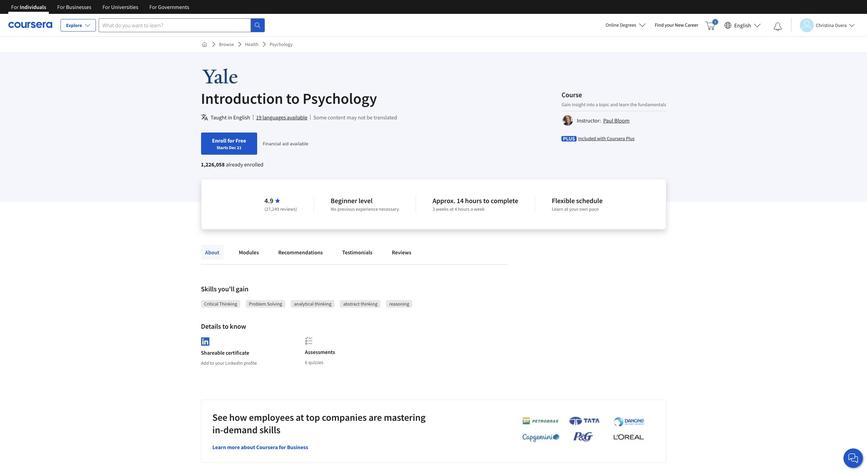 Task type: locate. For each thing, give the bounding box(es) containing it.
beginner level no previous experience necessary
[[331, 196, 399, 212]]

gain
[[562, 101, 571, 108]]

a inside approx. 14 hours to complete 3 weeks at 4 hours a week
[[471, 206, 473, 212]]

financial
[[263, 141, 281, 147]]

about
[[205, 249, 220, 256]]

1 vertical spatial psychology
[[303, 89, 377, 108]]

0 vertical spatial a
[[596, 101, 598, 108]]

some
[[314, 114, 327, 121]]

to for know
[[223, 322, 229, 331]]

4
[[455, 206, 457, 212]]

1 horizontal spatial coursera
[[607, 135, 625, 141]]

a right into
[[596, 101, 598, 108]]

introduction to psychology
[[201, 89, 377, 108]]

your right find at the top of page
[[665, 22, 674, 28]]

available down introduction to psychology
[[287, 114, 308, 121]]

for up the dec
[[228, 137, 235, 144]]

employees
[[249, 411, 294, 424]]

english right in
[[233, 114, 250, 121]]

aid
[[282, 141, 289, 147]]

0 horizontal spatial at
[[296, 411, 304, 424]]

6 quizzes
[[305, 360, 324, 366]]

0 vertical spatial your
[[665, 22, 674, 28]]

necessary
[[379, 206, 399, 212]]

recommendations
[[278, 249, 323, 256]]

at left the 4
[[450, 206, 454, 212]]

mastering
[[384, 411, 426, 424]]

0 horizontal spatial thinking
[[315, 301, 332, 307]]

gain
[[236, 285, 249, 293]]

What do you want to learn? text field
[[99, 18, 251, 32]]

1 horizontal spatial psychology
[[303, 89, 377, 108]]

level
[[359, 196, 373, 205]]

at left top
[[296, 411, 304, 424]]

starts
[[217, 145, 228, 150]]

thinking for abstract thinking
[[361, 301, 378, 307]]

yale university image
[[201, 69, 266, 84]]

0 vertical spatial psychology
[[270, 41, 293, 47]]

critical thinking
[[204, 301, 237, 307]]

0 horizontal spatial learn
[[212, 444, 226, 451]]

thinking
[[315, 301, 332, 307], [361, 301, 378, 307]]

browse
[[219, 41, 234, 47]]

1 horizontal spatial learn
[[552, 206, 564, 212]]

translated
[[374, 114, 397, 121]]

2 horizontal spatial at
[[565, 206, 569, 212]]

0 vertical spatial available
[[287, 114, 308, 121]]

for left business
[[279, 444, 286, 451]]

at inside flexible schedule learn at your own pace
[[565, 206, 569, 212]]

0 vertical spatial coursera
[[607, 135, 625, 141]]

(27,249 reviews)
[[265, 206, 297, 212]]

(27,249
[[265, 206, 279, 212]]

1 vertical spatial a
[[471, 206, 473, 212]]

available right aid
[[290, 141, 309, 147]]

details to know
[[201, 322, 246, 331]]

4 for from the left
[[149, 3, 157, 10]]

skills you'll gain
[[201, 285, 249, 293]]

show notifications image
[[774, 23, 782, 31]]

for left governments
[[149, 3, 157, 10]]

the
[[631, 101, 637, 108]]

1 thinking from the left
[[315, 301, 332, 307]]

enrolled
[[244, 161, 264, 168]]

christina
[[816, 22, 835, 28]]

available inside "button"
[[287, 114, 308, 121]]

overa
[[835, 22, 847, 28]]

abstract
[[343, 301, 360, 307]]

psychology link
[[267, 38, 296, 51]]

for universities
[[103, 3, 138, 10]]

shareable certificate
[[201, 349, 249, 356]]

abstract thinking
[[343, 301, 378, 307]]

english right shopping cart: 1 item image
[[735, 22, 752, 29]]

1 vertical spatial coursera
[[256, 444, 278, 451]]

1 horizontal spatial english
[[735, 22, 752, 29]]

for left individuals
[[11, 3, 19, 10]]

0 horizontal spatial a
[[471, 206, 473, 212]]

companies
[[322, 411, 367, 424]]

enroll for free starts dec 21
[[212, 137, 246, 150]]

course
[[562, 90, 582, 99]]

week
[[474, 206, 485, 212]]

previous
[[338, 206, 355, 212]]

your left own
[[570, 206, 579, 212]]

hours right the 4
[[458, 206, 470, 212]]

your
[[665, 22, 674, 28], [570, 206, 579, 212], [215, 360, 224, 366]]

find
[[655, 22, 664, 28]]

new
[[675, 22, 684, 28]]

health
[[245, 41, 259, 47]]

0 horizontal spatial coursera
[[256, 444, 278, 451]]

assessments
[[305, 349, 335, 356]]

learn down flexible
[[552, 206, 564, 212]]

0 horizontal spatial your
[[215, 360, 224, 366]]

topic
[[599, 101, 610, 108]]

0 horizontal spatial english
[[233, 114, 250, 121]]

details
[[201, 322, 221, 331]]

6
[[305, 360, 308, 366]]

profile
[[244, 360, 257, 366]]

testimonials link
[[338, 245, 377, 260]]

to inside approx. 14 hours to complete 3 weeks at 4 hours a week
[[484, 196, 490, 205]]

hours
[[465, 196, 482, 205], [458, 206, 470, 212]]

1 vertical spatial for
[[279, 444, 286, 451]]

2 for from the left
[[57, 3, 65, 10]]

to left 'know'
[[223, 322, 229, 331]]

to for psychology
[[286, 89, 300, 108]]

explore
[[66, 22, 82, 28]]

instructor: paul bloom
[[577, 117, 630, 124]]

for governments
[[149, 3, 189, 10]]

for left businesses
[[57, 3, 65, 10]]

christina overa button
[[791, 18, 855, 32]]

for
[[228, 137, 235, 144], [279, 444, 286, 451]]

learn left "more"
[[212, 444, 226, 451]]

at
[[450, 206, 454, 212], [565, 206, 569, 212], [296, 411, 304, 424]]

coursera left plus on the right of page
[[607, 135, 625, 141]]

4.9
[[265, 196, 274, 205]]

home image
[[202, 42, 207, 47]]

bloom
[[615, 117, 630, 124]]

already
[[226, 161, 243, 168]]

1 horizontal spatial a
[[596, 101, 598, 108]]

1 vertical spatial english
[[233, 114, 250, 121]]

with
[[597, 135, 606, 141]]

psychology up "content"
[[303, 89, 377, 108]]

for for individuals
[[11, 3, 19, 10]]

modules link
[[235, 245, 263, 260]]

0 vertical spatial for
[[228, 137, 235, 144]]

hours up week on the right of the page
[[465, 196, 482, 205]]

included with coursera plus
[[579, 135, 635, 141]]

a left week on the right of the page
[[471, 206, 473, 212]]

your down shareable certificate
[[215, 360, 224, 366]]

1 for from the left
[[11, 3, 19, 10]]

coursera plus image
[[562, 136, 577, 141]]

for
[[11, 3, 19, 10], [57, 3, 65, 10], [103, 3, 110, 10], [149, 3, 157, 10]]

be
[[367, 114, 373, 121]]

add
[[201, 360, 209, 366]]

thinking right "analytical" at bottom
[[315, 301, 332, 307]]

to up the 19 languages available "button"
[[286, 89, 300, 108]]

2 vertical spatial your
[[215, 360, 224, 366]]

to up week on the right of the page
[[484, 196, 490, 205]]

available
[[287, 114, 308, 121], [290, 141, 309, 147]]

0 horizontal spatial for
[[228, 137, 235, 144]]

beginner
[[331, 196, 357, 205]]

19 languages available button
[[256, 113, 308, 122]]

available for financial aid available
[[290, 141, 309, 147]]

1 vertical spatial learn
[[212, 444, 226, 451]]

None search field
[[99, 18, 265, 32]]

online degrees button
[[600, 17, 652, 33]]

at for flexible schedule learn at your own pace
[[565, 206, 569, 212]]

languages
[[263, 114, 286, 121]]

business
[[287, 444, 308, 451]]

at for see how employees at top companies are mastering in-demand skills
[[296, 411, 304, 424]]

at down flexible
[[565, 206, 569, 212]]

skills
[[260, 424, 281, 436]]

0 vertical spatial learn
[[552, 206, 564, 212]]

1 vertical spatial available
[[290, 141, 309, 147]]

psychology right health
[[270, 41, 293, 47]]

to right add
[[210, 360, 214, 366]]

2 thinking from the left
[[361, 301, 378, 307]]

at inside see how employees at top companies are mastering in-demand skills
[[296, 411, 304, 424]]

coursera down skills
[[256, 444, 278, 451]]

1 horizontal spatial your
[[570, 206, 579, 212]]

learn inside flexible schedule learn at your own pace
[[552, 206, 564, 212]]

3 for from the left
[[103, 3, 110, 10]]

thinking right abstract
[[361, 301, 378, 307]]

1 horizontal spatial at
[[450, 206, 454, 212]]

may
[[347, 114, 357, 121]]

learn
[[619, 101, 630, 108]]

0 vertical spatial hours
[[465, 196, 482, 205]]

1 vertical spatial your
[[570, 206, 579, 212]]

for left universities
[[103, 3, 110, 10]]

1 horizontal spatial thinking
[[361, 301, 378, 307]]

0 vertical spatial english
[[735, 22, 752, 29]]



Task type: vqa. For each thing, say whether or not it's contained in the screenshot.
included with coursera plus link
yes



Task type: describe. For each thing, give the bounding box(es) containing it.
know
[[230, 322, 246, 331]]

universities
[[111, 3, 138, 10]]

explore button
[[61, 19, 96, 32]]

0 horizontal spatial psychology
[[270, 41, 293, 47]]

some content may not be translated
[[314, 114, 397, 121]]

21
[[237, 145, 242, 150]]

pace
[[589, 206, 599, 212]]

individuals
[[20, 3, 46, 10]]

in
[[228, 114, 232, 121]]

3
[[433, 206, 435, 212]]

more
[[227, 444, 240, 451]]

problem
[[249, 301, 266, 307]]

learn more about coursera for business link
[[212, 444, 308, 451]]

linkedin
[[225, 360, 243, 366]]

coursera enterprise logos image
[[512, 417, 651, 446]]

browse link
[[216, 38, 237, 51]]

your inside flexible schedule learn at your own pace
[[570, 206, 579, 212]]

problem solving
[[249, 301, 282, 307]]

paul bloom link
[[604, 117, 630, 124]]

top
[[306, 411, 320, 424]]

included with coursera plus link
[[579, 135, 635, 142]]

experience
[[356, 206, 378, 212]]

weeks
[[436, 206, 449, 212]]

dec
[[229, 145, 236, 150]]

analytical
[[294, 301, 314, 307]]

testimonials
[[342, 249, 373, 256]]

quizzes
[[309, 360, 324, 366]]

1 horizontal spatial for
[[279, 444, 286, 451]]

included
[[579, 135, 596, 141]]

career
[[685, 22, 699, 28]]

shareable
[[201, 349, 225, 356]]

modules
[[239, 249, 259, 256]]

approx.
[[433, 196, 456, 205]]

english inside button
[[735, 22, 752, 29]]

1,226,058
[[201, 161, 225, 168]]

online degrees
[[606, 22, 637, 28]]

for for businesses
[[57, 3, 65, 10]]

for for governments
[[149, 3, 157, 10]]

2 horizontal spatial your
[[665, 22, 674, 28]]

1,226,058 already enrolled
[[201, 161, 264, 168]]

governments
[[158, 3, 189, 10]]

content
[[328, 114, 346, 121]]

flexible schedule learn at your own pace
[[552, 196, 603, 212]]

into
[[587, 101, 595, 108]]

complete
[[491, 196, 519, 205]]

find your new career
[[655, 22, 699, 28]]

paul bloom image
[[563, 115, 573, 126]]

plus
[[626, 135, 635, 141]]

shopping cart: 1 item image
[[706, 19, 719, 30]]

instructor:
[[577, 117, 601, 124]]

to for your
[[210, 360, 214, 366]]

flexible
[[552, 196, 575, 205]]

for businesses
[[57, 3, 91, 10]]

about
[[241, 444, 255, 451]]

schedule
[[577, 196, 603, 205]]

at inside approx. 14 hours to complete 3 weeks at 4 hours a week
[[450, 206, 454, 212]]

certificate
[[226, 349, 249, 356]]

fundamentals
[[638, 101, 667, 108]]

businesses
[[66, 3, 91, 10]]

14
[[457, 196, 464, 205]]

in-
[[212, 424, 223, 436]]

degrees
[[620, 22, 637, 28]]

find your new career link
[[652, 21, 702, 29]]

free
[[236, 137, 246, 144]]

for for universities
[[103, 3, 110, 10]]

1 vertical spatial hours
[[458, 206, 470, 212]]

coursera image
[[8, 19, 52, 31]]

available for 19 languages available
[[287, 114, 308, 121]]

a inside course gain insight into a topic and learn the fundamentals
[[596, 101, 598, 108]]

19
[[256, 114, 262, 121]]

reviews)
[[280, 206, 297, 212]]

banner navigation
[[6, 0, 195, 14]]

you'll
[[218, 285, 235, 293]]

see how employees at top companies are mastering in-demand skills
[[212, 411, 426, 436]]

insight
[[572, 101, 586, 108]]

are
[[369, 411, 382, 424]]

english button
[[722, 14, 764, 36]]

chat with us image
[[848, 453, 859, 464]]

about link
[[201, 245, 224, 260]]

for inside "enroll for free starts dec 21"
[[228, 137, 235, 144]]

skills
[[201, 285, 217, 293]]

not
[[358, 114, 366, 121]]

critical
[[204, 301, 219, 307]]

coursera inside 'included with coursera plus' link
[[607, 135, 625, 141]]

recommendations link
[[274, 245, 327, 260]]

learn more about coursera for business
[[212, 444, 308, 451]]

paul
[[604, 117, 614, 124]]

no
[[331, 206, 337, 212]]

and
[[611, 101, 618, 108]]

reviews
[[392, 249, 412, 256]]

thinking for analytical thinking
[[315, 301, 332, 307]]

solving
[[267, 301, 282, 307]]



